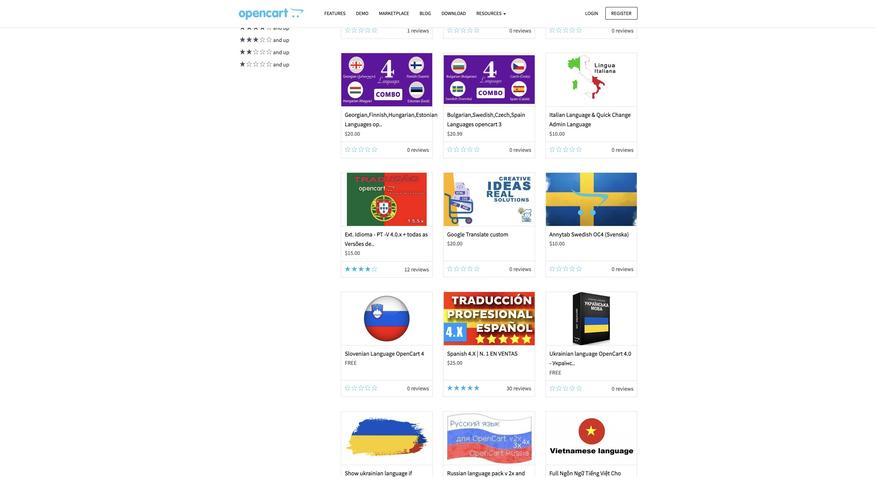 Task type: describe. For each thing, give the bounding box(es) containing it.
30
[[507, 385, 512, 392]]

google translate custom $20.00
[[447, 230, 508, 247]]

georgian,finnish,hungarian,estonian languages op.. $20.00
[[345, 111, 438, 137]]

$10.00 inside italian language & quick change admin language $10.00
[[550, 130, 565, 137]]

features link
[[319, 7, 351, 20]]

georgian,finnish,hungarian,estonian languages op.. link
[[345, 111, 438, 128]]

versões
[[345, 240, 364, 248]]

language for ukrainian
[[575, 350, 598, 358]]

0 vertical spatial 1
[[407, 27, 410, 34]]

reviews for italian language & quick change admin language
[[616, 146, 634, 153]]

0 for italian language & quick change admin language
[[612, 146, 615, 153]]

features
[[324, 10, 346, 16]]

google
[[447, 230, 465, 238]]

oc4
[[593, 230, 604, 238]]

12 reviews
[[405, 266, 429, 273]]

annytab swedish oc4 (svenska) image
[[546, 173, 637, 226]]

change
[[612, 111, 631, 119]]

marketplace
[[379, 10, 409, 16]]

3 and up from the top
[[272, 49, 289, 56]]

download link
[[436, 7, 471, 20]]

1 vertical spatial language
[[567, 120, 591, 128]]

bulgarian,swedish,czech,spain languages opencart 3 image
[[444, 53, 535, 106]]

cho
[[611, 469, 621, 477]]

українс..
[[553, 359, 575, 367]]

0 reviews for google translate custom
[[510, 265, 531, 272]]

ngôn
[[560, 469, 573, 477]]

4 and up from the top
[[272, 61, 289, 68]]

language for 4
[[371, 350, 395, 358]]

full
[[550, 469, 559, 477]]

0 for ukrainian language opencart 4.0 - українс..
[[612, 385, 615, 392]]

google translate custom image
[[444, 173, 535, 226]]

opencart
[[475, 120, 498, 128]]

blog
[[420, 10, 431, 16]]

4 up from the top
[[283, 61, 289, 68]]

việt
[[601, 469, 610, 477]]

0 reviews for bulgarian,swedish,czech,spain languages opencart 3
[[510, 146, 531, 153]]

0 reviews for ukrainian language opencart 4.0 - українс..
[[612, 385, 634, 392]]

register
[[611, 10, 632, 16]]

as
[[422, 230, 428, 238]]

bulgarian,swedish,czech,spain
[[447, 111, 525, 119]]

slovenian language opencart 4 link
[[345, 350, 424, 358]]

marketplace link
[[374, 7, 414, 20]]

italian language & quick change admin language image
[[546, 53, 637, 106]]

4.0
[[624, 350, 631, 358]]

0 for georgian,finnish,hungarian,estonian languages op..
[[407, 146, 410, 153]]

0 reviews for annytab swedish oc4 (svenska)
[[612, 265, 634, 272]]

georgian,finnish,hungarian,estonian
[[345, 111, 438, 119]]

and inside russian language pack v 2x and
[[516, 469, 525, 477]]

swedish
[[571, 230, 592, 238]]

ukrainian language opencart 4.0 - українс.. image
[[546, 292, 637, 345]]

reviews for bulgarian,swedish,czech,spain languages opencart 3
[[514, 146, 531, 153]]

reviews for georgian,finnish,hungarian,estonian languages op..
[[411, 146, 429, 153]]

custom
[[490, 230, 508, 238]]

full ngôn ngữ tiếng việt cho link
[[550, 469, 621, 477]]

ukrainian
[[360, 469, 384, 477]]

idioma
[[355, 230, 373, 238]]

0 reviews for slovenian language opencart 4
[[407, 385, 429, 392]]

show
[[345, 469, 359, 477]]

4 and up link from the top
[[239, 61, 289, 68]]

google translate custom link
[[447, 230, 508, 238]]

bulgarian,swedish,czech,spain languages opencart 3 link
[[447, 111, 525, 128]]

pt
[[377, 230, 383, 238]]

v
[[505, 469, 508, 477]]

bulgarian,swedish,czech,spain languages opencart 3 $20.99
[[447, 111, 525, 137]]

russian
[[447, 469, 467, 477]]

slovenian language opencart 4 image
[[342, 292, 432, 345]]

2 and up from the top
[[272, 37, 289, 44]]

0 for slovenian language opencart 4
[[407, 385, 410, 392]]

italian language & quick change admin language $10.00
[[550, 111, 631, 137]]

en
[[490, 350, 497, 358]]

4
[[421, 350, 424, 358]]

- for ext.
[[384, 230, 386, 238]]

russian language pack v 2x and link
[[447, 469, 525, 477]]

translate
[[466, 230, 489, 238]]

language for quick
[[566, 111, 591, 119]]

ventas
[[498, 350, 518, 358]]

spanish
[[447, 350, 467, 358]]

spanish 4.x | n. 1 en ventas link
[[447, 350, 518, 358]]

4.0.x
[[390, 230, 402, 238]]

|
[[477, 350, 478, 358]]

opencart for 4
[[396, 350, 420, 358]]

2 and up link from the top
[[239, 37, 289, 44]]

+
[[403, 230, 406, 238]]

annytab
[[550, 230, 570, 238]]

- for ukrainian
[[550, 359, 551, 367]]

slovenian
[[345, 350, 369, 358]]

admin
[[550, 120, 566, 128]]

2x
[[509, 469, 514, 477]]

ukrainian
[[550, 350, 574, 358]]

$20.00 for google translate custom
[[447, 240, 463, 247]]

0 reviews for georgian,finnish,hungarian,estonian languages op..
[[407, 146, 429, 153]]

12
[[405, 266, 410, 273]]



Task type: locate. For each thing, give the bounding box(es) containing it.
star light image
[[239, 49, 245, 55], [239, 61, 245, 67], [345, 266, 351, 272], [365, 266, 371, 272], [447, 385, 453, 391], [454, 385, 460, 391], [461, 385, 466, 391], [467, 385, 473, 391], [474, 385, 480, 391]]

- left українс..
[[550, 359, 551, 367]]

if
[[409, 469, 412, 477]]

2 $10.00 from the top
[[550, 240, 565, 247]]

languages for bulgarian,swedish,czech,spain languages opencart 3
[[447, 120, 474, 128]]

russian language pack v 2x and 3x and 4x image
[[444, 412, 535, 465]]

reviews for annytab swedish oc4 (svenska)
[[616, 265, 634, 272]]

3 up from the top
[[283, 49, 289, 56]]

languages left op..
[[345, 120, 372, 128]]

2 horizontal spatial language
[[575, 350, 598, 358]]

1 vertical spatial 1
[[486, 350, 489, 358]]

star light image
[[239, 25, 245, 30], [245, 25, 252, 30], [252, 25, 259, 30], [259, 25, 265, 30], [239, 37, 245, 42], [245, 37, 252, 42], [252, 37, 259, 42], [245, 49, 252, 55], [352, 266, 357, 272], [358, 266, 364, 272]]

1 vertical spatial $20.00
[[447, 240, 463, 247]]

and up
[[272, 24, 289, 31], [272, 37, 289, 44], [272, 49, 289, 56], [272, 61, 289, 68]]

languages for georgian,finnish,hungarian,estonian languages op..
[[345, 120, 372, 128]]

1 horizontal spatial 1
[[486, 350, 489, 358]]

free down slovenian in the bottom left of the page
[[345, 359, 357, 366]]

language
[[575, 350, 598, 358], [385, 469, 408, 477], [468, 469, 491, 477]]

tiếng
[[586, 469, 599, 477]]

languages inside georgian,finnish,hungarian,estonian languages op.. $20.00
[[345, 120, 372, 128]]

language inside slovenian language opencart 4 free
[[371, 350, 395, 358]]

1 languages from the left
[[345, 120, 372, 128]]

0 for google translate custom
[[510, 265, 512, 272]]

1 horizontal spatial -
[[384, 230, 386, 238]]

ukrainian language opencart 4.0 - українс.. free
[[550, 350, 631, 376]]

2 languages from the left
[[447, 120, 474, 128]]

$15.00
[[345, 249, 360, 256]]

italian language & quick change admin language link
[[550, 111, 631, 128]]

0 vertical spatial $10.00
[[550, 130, 565, 137]]

1 inside spanish 4.x | n. 1 en ventas $25.00
[[486, 350, 489, 358]]

slovenian language opencart 4 free
[[345, 350, 424, 366]]

0 for bulgarian,swedish,czech,spain languages opencart 3
[[510, 146, 512, 153]]

$10.00 down annytab in the top right of the page
[[550, 240, 565, 247]]

language right admin
[[567, 120, 591, 128]]

1 and up link from the top
[[239, 24, 289, 31]]

opencart language  extensions image
[[239, 7, 303, 20]]

(svenska)
[[605, 230, 629, 238]]

free inside ukrainian language opencart 4.0 - українс.. free
[[550, 369, 561, 376]]

v
[[386, 230, 389, 238]]

opencart left '4.0'
[[599, 350, 623, 358]]

opencart inside ukrainian language opencart 4.0 - українс.. free
[[599, 350, 623, 358]]

language
[[566, 111, 591, 119], [567, 120, 591, 128], [371, 350, 395, 358]]

1 vertical spatial $10.00
[[550, 240, 565, 247]]

free inside slovenian language opencart 4 free
[[345, 359, 357, 366]]

3 and up link from the top
[[239, 49, 289, 56]]

1 horizontal spatial languages
[[447, 120, 474, 128]]

reviews for ext. idioma - pt -v 4.0.x + todas as versões de..
[[411, 266, 429, 273]]

ext. idioma - pt -v 4.0.x + todas as versões de.. image
[[342, 173, 432, 226]]

3
[[499, 120, 502, 128]]

language up українс..
[[575, 350, 598, 358]]

1 up from the top
[[283, 24, 289, 31]]

language inside show ukrainian language if
[[385, 469, 408, 477]]

$20.00 inside google translate custom $20.00
[[447, 240, 463, 247]]

resources
[[477, 10, 503, 16]]

1 right n.
[[486, 350, 489, 358]]

2 vertical spatial language
[[371, 350, 395, 358]]

languages inside "bulgarian,swedish,czech,spain languages opencart 3 $20.99"
[[447, 120, 474, 128]]

rating
[[239, 2, 258, 11]]

1 down marketplace 'link'
[[407, 27, 410, 34]]

and up link
[[239, 24, 289, 31], [239, 37, 289, 44], [239, 49, 289, 56], [239, 61, 289, 68]]

0 vertical spatial language
[[566, 111, 591, 119]]

0 vertical spatial free
[[345, 359, 357, 366]]

opencart
[[396, 350, 420, 358], [599, 350, 623, 358]]

full ngôn ngữ tiếng việt cho
[[550, 469, 621, 477]]

0 reviews for italian language & quick change admin language
[[612, 146, 634, 153]]

0 horizontal spatial -
[[374, 230, 376, 238]]

reviews for spanish 4.x | n. 1 en ventas
[[514, 385, 531, 392]]

0 horizontal spatial language
[[385, 469, 408, 477]]

0 horizontal spatial $20.00
[[345, 130, 360, 137]]

spanish 4.x | n. 1 en ventas $25.00
[[447, 350, 518, 366]]

0 horizontal spatial free
[[345, 359, 357, 366]]

demo link
[[351, 7, 374, 20]]

language inside ukrainian language opencart 4.0 - українс.. free
[[575, 350, 598, 358]]

1 opencart from the left
[[396, 350, 420, 358]]

opencart for 4.0
[[599, 350, 623, 358]]

quick
[[597, 111, 611, 119]]

1 horizontal spatial free
[[550, 369, 561, 376]]

n.
[[480, 350, 485, 358]]

2 opencart from the left
[[599, 350, 623, 358]]

4.x
[[468, 350, 476, 358]]

annytab swedish oc4 (svenska) link
[[550, 230, 629, 238]]

0 vertical spatial $20.00
[[345, 130, 360, 137]]

2 up from the top
[[283, 37, 289, 44]]

$20.00
[[345, 130, 360, 137], [447, 240, 463, 247]]

ngữ
[[574, 469, 584, 477]]

0 horizontal spatial 1
[[407, 27, 410, 34]]

star light o image
[[345, 27, 351, 33], [358, 27, 364, 33], [365, 27, 371, 33], [447, 27, 453, 33], [454, 27, 460, 33], [550, 27, 555, 33], [563, 27, 569, 33], [570, 27, 575, 33], [259, 37, 265, 42], [252, 49, 259, 55], [259, 49, 265, 55], [245, 61, 252, 67], [252, 61, 259, 67], [259, 61, 265, 67], [345, 147, 351, 152], [352, 147, 357, 152], [365, 147, 371, 152], [447, 147, 453, 152], [461, 147, 466, 152], [474, 147, 480, 152], [550, 147, 555, 152], [556, 147, 562, 152], [467, 266, 473, 271], [474, 266, 480, 271], [556, 266, 562, 271], [570, 266, 575, 271], [576, 266, 582, 271], [372, 266, 377, 272], [345, 385, 351, 391], [352, 385, 357, 391], [365, 385, 371, 391], [550, 386, 555, 391], [556, 386, 562, 391], [563, 386, 569, 391], [570, 386, 575, 391]]

1 horizontal spatial language
[[468, 469, 491, 477]]

0 reviews
[[510, 27, 531, 34], [612, 27, 634, 34], [407, 146, 429, 153], [510, 146, 531, 153], [612, 146, 634, 153], [510, 265, 531, 272], [612, 265, 634, 272], [407, 385, 429, 392], [612, 385, 634, 392]]

pack
[[492, 469, 504, 477]]

ext. idioma - pt -v 4.0.x + todas as versões de.. link
[[345, 230, 428, 248]]

language left if
[[385, 469, 408, 477]]

reviews for slovenian language opencart 4
[[411, 385, 429, 392]]

ext. idioma - pt -v 4.0.x + todas as versões de.. $15.00
[[345, 230, 428, 256]]

resources link
[[471, 7, 511, 20]]

language inside russian language pack v 2x and
[[468, 469, 491, 477]]

1 and up from the top
[[272, 24, 289, 31]]

spanish 4.x | n. 1 en ventas image
[[444, 292, 535, 345]]

login link
[[579, 7, 604, 20]]

up
[[283, 24, 289, 31], [283, 37, 289, 44], [283, 49, 289, 56], [283, 61, 289, 68]]

$20.99 for 1 reviews
[[345, 10, 360, 17]]

show ukrainian language if link
[[345, 469, 412, 477]]

russian language pack v 2x and
[[447, 469, 525, 477]]

register link
[[605, 7, 638, 20]]

free
[[345, 359, 357, 366], [550, 369, 561, 376]]

$20.00 inside georgian,finnish,hungarian,estonian languages op.. $20.00
[[345, 130, 360, 137]]

$20.00 for georgian,finnish,hungarian,estonian languages op..
[[345, 130, 360, 137]]

1 horizontal spatial opencart
[[599, 350, 623, 358]]

$20.99 for 0 reviews
[[447, 10, 463, 17]]

$25.00
[[447, 359, 463, 366]]

show ukrainian language if
[[345, 469, 412, 477]]

georgian,finnish,hungarian,estonian languages op.. image
[[342, 53, 432, 106]]

free down українс..
[[550, 369, 561, 376]]

$10.00 down admin
[[550, 130, 565, 137]]

todas
[[407, 230, 421, 238]]

language right slovenian in the bottom left of the page
[[371, 350, 395, 358]]

- inside ukrainian language opencart 4.0 - українс.. free
[[550, 359, 551, 367]]

30 reviews
[[507, 385, 531, 392]]

1 reviews
[[407, 27, 429, 34]]

language left &
[[566, 111, 591, 119]]

0 horizontal spatial opencart
[[396, 350, 420, 358]]

-
[[374, 230, 376, 238], [384, 230, 386, 238], [550, 359, 551, 367]]

full ngôn ngữ tiếng việt cho opencart 3.0.. image
[[546, 412, 637, 465]]

italian
[[550, 111, 565, 119]]

0 for annytab swedish oc4 (svenska)
[[612, 265, 615, 272]]

languages left 'opencart'
[[447, 120, 474, 128]]

opencart left 4
[[396, 350, 420, 358]]

star light o image
[[265, 25, 272, 30], [352, 27, 357, 33], [372, 27, 377, 33], [461, 27, 466, 33], [467, 27, 473, 33], [474, 27, 480, 33], [556, 27, 562, 33], [576, 27, 582, 33], [265, 37, 272, 42], [265, 49, 272, 55], [265, 61, 272, 67], [358, 147, 364, 152], [372, 147, 377, 152], [454, 147, 460, 152], [467, 147, 473, 152], [563, 147, 569, 152], [570, 147, 575, 152], [576, 147, 582, 152], [447, 266, 453, 271], [454, 266, 460, 271], [461, 266, 466, 271], [550, 266, 555, 271], [563, 266, 569, 271], [358, 385, 364, 391], [372, 385, 377, 391], [576, 386, 582, 391]]

1 horizontal spatial $20.00
[[447, 240, 463, 247]]

ext.
[[345, 230, 354, 238]]

de..
[[365, 240, 374, 248]]

blog link
[[414, 7, 436, 20]]

$20.99 inside "bulgarian,swedish,czech,spain languages opencart 3 $20.99"
[[447, 130, 463, 137]]

op..
[[373, 120, 382, 128]]

- right 'pt'
[[384, 230, 386, 238]]

language left pack
[[468, 469, 491, 477]]

language for russian
[[468, 469, 491, 477]]

- left 'pt'
[[374, 230, 376, 238]]

demo
[[356, 10, 369, 16]]

reviews
[[411, 27, 429, 34], [514, 27, 531, 34], [616, 27, 634, 34], [411, 146, 429, 153], [514, 146, 531, 153], [616, 146, 634, 153], [514, 265, 531, 272], [616, 265, 634, 272], [411, 266, 429, 273], [411, 385, 429, 392], [514, 385, 531, 392], [616, 385, 634, 392]]

show ukrainian language if browser has russian l.. image
[[342, 412, 432, 465]]

1 $10.00 from the top
[[550, 130, 565, 137]]

annytab swedish oc4 (svenska) $10.00
[[550, 230, 629, 247]]

reviews for google translate custom
[[514, 265, 531, 272]]

login
[[585, 10, 598, 16]]

1 vertical spatial free
[[550, 369, 561, 376]]

&
[[592, 111, 595, 119]]

$10.00 inside annytab swedish oc4 (svenska) $10.00
[[550, 240, 565, 247]]

0
[[510, 27, 512, 34], [612, 27, 615, 34], [407, 146, 410, 153], [510, 146, 512, 153], [612, 146, 615, 153], [510, 265, 512, 272], [612, 265, 615, 272], [407, 385, 410, 392], [612, 385, 615, 392]]

2 horizontal spatial -
[[550, 359, 551, 367]]

reviews for ukrainian language opencart 4.0 - українс..
[[616, 385, 634, 392]]

download
[[442, 10, 466, 16]]

ukrainian language opencart 4.0 - українс.. link
[[550, 350, 631, 367]]

0 horizontal spatial languages
[[345, 120, 372, 128]]

opencart inside slovenian language opencart 4 free
[[396, 350, 420, 358]]



Task type: vqa. For each thing, say whether or not it's contained in the screenshot.


